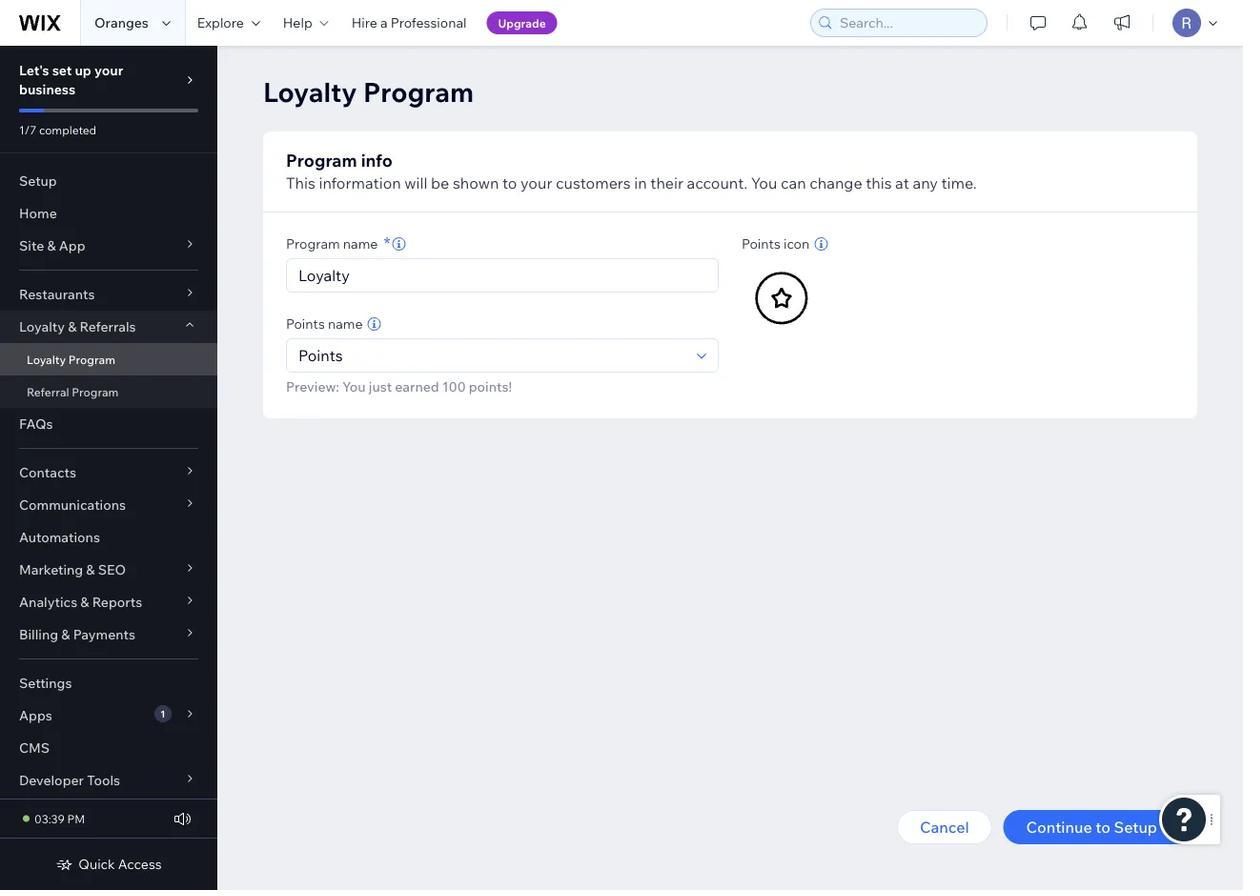 Task type: locate. For each thing, give the bounding box(es) containing it.
analytics
[[19, 594, 77, 611]]

03:39 pm
[[34, 812, 85, 826]]

& inside marketing & seo "dropdown button"
[[86, 562, 95, 578]]

1 vertical spatial loyalty
[[19, 318, 65, 335]]

points up preview:
[[286, 316, 325, 332]]

loyalty program inside the sidebar element
[[27, 352, 115, 367]]

loyalty program up referral program
[[27, 352, 115, 367]]

0 vertical spatial to
[[502, 174, 517, 193]]

& right site at the left top of the page
[[47, 237, 56, 254]]

quick access button
[[56, 856, 162, 873]]

0 vertical spatial loyalty program
[[263, 75, 474, 108]]

& right billing
[[61, 626, 70, 643]]

billing & payments
[[19, 626, 135, 643]]

hire a professional
[[351, 14, 467, 31]]

& for marketing
[[86, 562, 95, 578]]

program name *
[[286, 232, 390, 254]]

0 vertical spatial points
[[742, 235, 781, 252]]

loyalty program
[[263, 75, 474, 108], [27, 352, 115, 367]]

to inside the program info this information will be shown to your customers in their account. you can change this at any time.
[[502, 174, 517, 193]]

home
[[19, 205, 57, 222]]

& for site
[[47, 237, 56, 254]]

your inside let's set up your business
[[94, 62, 123, 79]]

let's set up your business
[[19, 62, 123, 98]]

1 horizontal spatial your
[[521, 174, 552, 193]]

you left can
[[751, 174, 777, 193]]

& inside analytics & reports popup button
[[80, 594, 89, 611]]

& for analytics
[[80, 594, 89, 611]]

points!
[[469, 378, 512, 395]]

earned
[[395, 378, 439, 395]]

help button
[[272, 0, 340, 46]]

points
[[742, 235, 781, 252], [286, 316, 325, 332]]

seo
[[98, 562, 126, 578]]

name up preview:
[[328, 316, 363, 332]]

professional
[[391, 14, 467, 31]]

1 vertical spatial setup
[[1114, 818, 1157, 837]]

you left 'just'
[[342, 378, 366, 395]]

& left referrals
[[68, 318, 77, 335]]

apps
[[19, 707, 52, 724]]

reports
[[92, 594, 142, 611]]

set
[[52, 62, 72, 79]]

settings link
[[0, 667, 217, 700]]

hire
[[351, 14, 377, 31]]

faqs
[[19, 416, 53, 432]]

setup up home
[[19, 173, 57, 189]]

referrals
[[80, 318, 136, 335]]

name for program name *
[[343, 235, 378, 252]]

faqs link
[[0, 408, 217, 440]]

explore
[[197, 14, 244, 31]]

completed
[[39, 123, 96, 137]]

time.
[[941, 174, 977, 193]]

& left seo
[[86, 562, 95, 578]]

1
[[160, 708, 165, 720]]

0 horizontal spatial points
[[286, 316, 325, 332]]

information
[[319, 174, 401, 193]]

to right shown
[[502, 174, 517, 193]]

program info this information will be shown to your customers in their account. you can change this at any time.
[[286, 149, 977, 193]]

loyalty down the help button
[[263, 75, 357, 108]]

preview: you just earned 100 points!
[[286, 378, 512, 395]]

this
[[866, 174, 892, 193]]

quick access
[[78, 856, 162, 873]]

icon
[[784, 235, 810, 252]]

be
[[431, 174, 449, 193]]

just
[[369, 378, 392, 395]]

1 vertical spatial points
[[286, 316, 325, 332]]

1/7
[[19, 123, 36, 137]]

oranges
[[94, 14, 149, 31]]

cancel
[[920, 818, 969, 837]]

program up 'this'
[[286, 149, 357, 171]]

1 horizontal spatial points
[[742, 235, 781, 252]]

loyalty down restaurants
[[19, 318, 65, 335]]

setup
[[19, 173, 57, 189], [1114, 818, 1157, 837]]

to right continue
[[1096, 818, 1111, 837]]

communications
[[19, 497, 126, 513]]

loyalty inside popup button
[[19, 318, 65, 335]]

to
[[502, 174, 517, 193], [1096, 818, 1111, 837]]

1 vertical spatial your
[[521, 174, 552, 193]]

03:39
[[34, 812, 65, 826]]

0 horizontal spatial loyalty program
[[27, 352, 115, 367]]

0 vertical spatial name
[[343, 235, 378, 252]]

automations
[[19, 529, 100, 546]]

account.
[[687, 174, 748, 193]]

cancel button
[[897, 810, 992, 845]]

loyalty up referral
[[27, 352, 66, 367]]

referral program
[[27, 385, 119, 399]]

1 vertical spatial name
[[328, 316, 363, 332]]

& left reports
[[80, 594, 89, 611]]

0 vertical spatial you
[[751, 174, 777, 193]]

billing & payments button
[[0, 619, 217, 651]]

loyalty program link
[[0, 343, 217, 376]]

1 horizontal spatial setup
[[1114, 818, 1157, 837]]

name left *
[[343, 235, 378, 252]]

1 horizontal spatial you
[[751, 174, 777, 193]]

app
[[59, 237, 85, 254]]

&
[[47, 237, 56, 254], [68, 318, 77, 335], [86, 562, 95, 578], [80, 594, 89, 611], [61, 626, 70, 643]]

0 horizontal spatial setup
[[19, 173, 57, 189]]

loyalty program up the info
[[263, 75, 474, 108]]

your left customers at top
[[521, 174, 552, 193]]

0 horizontal spatial your
[[94, 62, 123, 79]]

& inside billing & payments dropdown button
[[61, 626, 70, 643]]

& for loyalty
[[68, 318, 77, 335]]

1 horizontal spatial to
[[1096, 818, 1111, 837]]

loyalty & referrals button
[[0, 311, 217, 343]]

Points name field
[[293, 339, 691, 372]]

0 vertical spatial setup
[[19, 173, 57, 189]]

Search... field
[[834, 10, 981, 36]]

& inside loyalty & referrals popup button
[[68, 318, 77, 335]]

info
[[361, 149, 393, 171]]

& inside site & app popup button
[[47, 237, 56, 254]]

1 vertical spatial you
[[342, 378, 366, 395]]

you
[[751, 174, 777, 193], [342, 378, 366, 395]]

setup right continue
[[1114, 818, 1157, 837]]

0 horizontal spatial to
[[502, 174, 517, 193]]

0 horizontal spatial you
[[342, 378, 366, 395]]

customers
[[556, 174, 631, 193]]

your right up
[[94, 62, 123, 79]]

1 vertical spatial loyalty program
[[27, 352, 115, 367]]

shown
[[453, 174, 499, 193]]

your
[[94, 62, 123, 79], [521, 174, 552, 193]]

0 vertical spatial your
[[94, 62, 123, 79]]

upgrade button
[[487, 11, 557, 34]]

name inside program name *
[[343, 235, 378, 252]]

points left icon
[[742, 235, 781, 252]]

name
[[343, 235, 378, 252], [328, 316, 363, 332]]

2 vertical spatial loyalty
[[27, 352, 66, 367]]

program down 'this'
[[286, 235, 340, 252]]

1 vertical spatial to
[[1096, 818, 1111, 837]]

setup inside the sidebar element
[[19, 173, 57, 189]]



Task type: vqa. For each thing, say whether or not it's contained in the screenshot.
the right 'Points'
yes



Task type: describe. For each thing, give the bounding box(es) containing it.
automations link
[[0, 521, 217, 554]]

let's
[[19, 62, 49, 79]]

to inside button
[[1096, 818, 1111, 837]]

program inside program name *
[[286, 235, 340, 252]]

name for points name
[[328, 316, 363, 332]]

site & app
[[19, 237, 85, 254]]

points for points name
[[286, 316, 325, 332]]

pm
[[67, 812, 85, 826]]

upgrade
[[498, 16, 546, 30]]

0 vertical spatial loyalty
[[263, 75, 357, 108]]

developer
[[19, 772, 84, 789]]

business
[[19, 81, 75, 98]]

program inside the program info this information will be shown to your customers in their account. you can change this at any time.
[[286, 149, 357, 171]]

setup inside button
[[1114, 818, 1157, 837]]

will
[[404, 174, 427, 193]]

tools
[[87, 772, 120, 789]]

points name
[[286, 316, 363, 332]]

settings
[[19, 675, 72, 692]]

*
[[384, 232, 390, 254]]

their
[[650, 174, 684, 193]]

any
[[913, 174, 938, 193]]

access
[[118, 856, 162, 873]]

referral
[[27, 385, 69, 399]]

setup link
[[0, 165, 217, 197]]

contacts
[[19, 464, 76, 481]]

marketing
[[19, 562, 83, 578]]

change
[[810, 174, 862, 193]]

loyalty & referrals
[[19, 318, 136, 335]]

up
[[75, 62, 91, 79]]

marketing & seo
[[19, 562, 126, 578]]

your inside the program info this information will be shown to your customers in their account. you can change this at any time.
[[521, 174, 552, 193]]

analytics & reports
[[19, 594, 142, 611]]

you inside the program info this information will be shown to your customers in their account. you can change this at any time.
[[751, 174, 777, 193]]

cms link
[[0, 732, 217, 765]]

Program name text field
[[293, 259, 712, 292]]

home link
[[0, 197, 217, 230]]

hire a professional link
[[340, 0, 478, 46]]

loyalty for loyalty program link
[[27, 352, 66, 367]]

program down the hire a professional link
[[363, 75, 474, 108]]

help
[[283, 14, 312, 31]]

can
[[781, 174, 806, 193]]

quick
[[78, 856, 115, 873]]

marketing & seo button
[[0, 554, 217, 586]]

continue
[[1026, 818, 1092, 837]]

this
[[286, 174, 315, 193]]

in
[[634, 174, 647, 193]]

continue to setup button
[[1003, 810, 1197, 845]]

loyalty for loyalty & referrals popup button
[[19, 318, 65, 335]]

preview:
[[286, 378, 339, 395]]

points icon
[[742, 235, 810, 252]]

at
[[895, 174, 909, 193]]

1/7 completed
[[19, 123, 96, 137]]

program up faqs link
[[72, 385, 119, 399]]

referral program link
[[0, 376, 217, 408]]

100
[[442, 378, 466, 395]]

restaurants button
[[0, 278, 217, 311]]

cms
[[19, 740, 50, 756]]

developer tools button
[[0, 765, 217, 797]]

restaurants
[[19, 286, 95, 303]]

program down loyalty & referrals
[[68, 352, 115, 367]]

developer tools
[[19, 772, 120, 789]]

analytics & reports button
[[0, 586, 217, 619]]

site & app button
[[0, 230, 217, 262]]

billing
[[19, 626, 58, 643]]

a
[[380, 14, 388, 31]]

points for points icon
[[742, 235, 781, 252]]

contacts button
[[0, 457, 217, 489]]

payments
[[73, 626, 135, 643]]

communications button
[[0, 489, 217, 521]]

& for billing
[[61, 626, 70, 643]]

sidebar element
[[0, 46, 217, 890]]

site
[[19, 237, 44, 254]]

1 horizontal spatial loyalty program
[[263, 75, 474, 108]]



